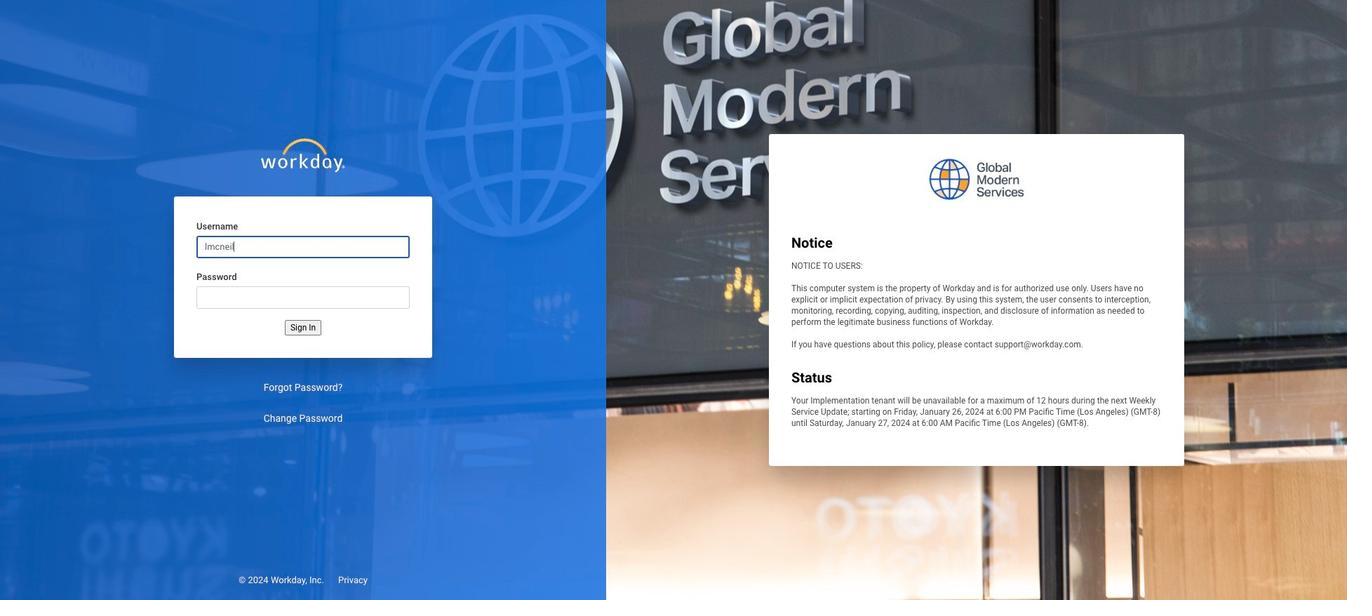 Task type: locate. For each thing, give the bounding box(es) containing it.
workday image
[[258, 136, 348, 175]]

section
[[769, 134, 1185, 466]]

form
[[174, 196, 432, 358]]

Password password field
[[197, 286, 410, 309]]

main content
[[0, 0, 1348, 600]]



Task type: vqa. For each thing, say whether or not it's contained in the screenshot.
Password "password field"
yes



Task type: describe. For each thing, give the bounding box(es) containing it.
Username text field
[[197, 236, 410, 258]]



